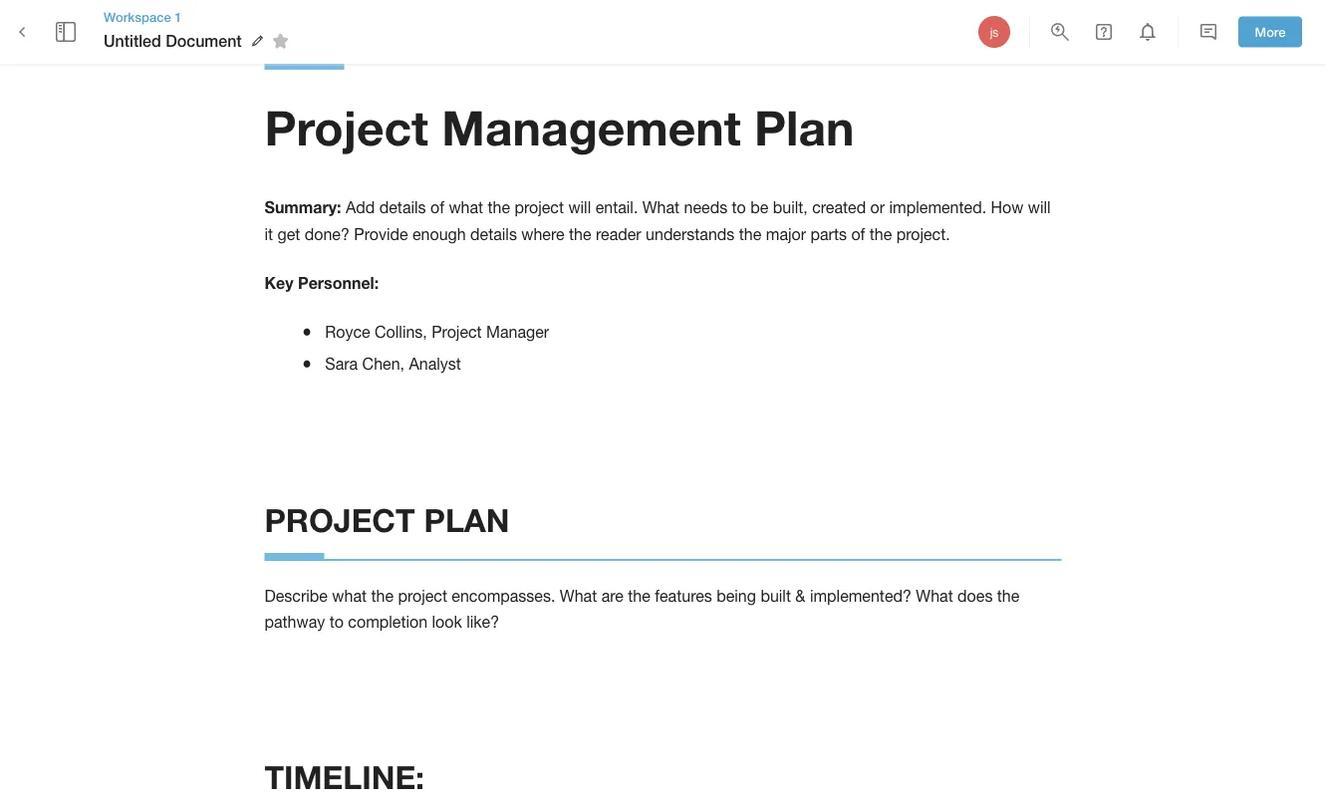 Task type: vqa. For each thing, say whether or not it's contained in the screenshot.
"Be"
yes



Task type: locate. For each thing, give the bounding box(es) containing it.
1 vertical spatial project
[[398, 587, 447, 606]]

1 horizontal spatial to
[[732, 199, 746, 217]]

1 horizontal spatial what
[[449, 199, 483, 217]]

1 vertical spatial details
[[470, 225, 517, 244]]

details up provide
[[379, 199, 426, 217]]

sara
[[325, 355, 358, 373]]

how
[[991, 199, 1024, 217]]

1 horizontal spatial details
[[470, 225, 517, 244]]

1 vertical spatial project
[[432, 323, 482, 341]]

1 horizontal spatial will
[[1028, 199, 1051, 217]]

will
[[568, 199, 591, 217], [1028, 199, 1051, 217]]

project up where
[[515, 199, 564, 217]]

details left where
[[470, 225, 517, 244]]

to inside add details of what the project will entail. what needs to be built, created or implemented. how will it get done? provide enough details where the reader understands the major parts of the project.
[[732, 199, 746, 217]]

project
[[265, 99, 429, 156], [432, 323, 482, 341]]

key
[[265, 274, 294, 293]]

0 horizontal spatial will
[[568, 199, 591, 217]]

created
[[812, 199, 866, 217]]

needs
[[684, 199, 728, 217]]

project.
[[897, 225, 950, 244]]

0 vertical spatial project
[[515, 199, 564, 217]]

project inside add details of what the project will entail. what needs to be built, created or implemented. how will it get done? provide enough details where the reader understands the major parts of the project.
[[515, 199, 564, 217]]

1 will from the left
[[568, 199, 591, 217]]

entail.
[[596, 199, 638, 217]]

1 horizontal spatial project
[[515, 199, 564, 217]]

untitled document
[[104, 31, 242, 50]]

of up the enough
[[431, 199, 444, 217]]

enough
[[413, 225, 466, 244]]

reader
[[596, 225, 641, 244]]

0 horizontal spatial details
[[379, 199, 426, 217]]

2 horizontal spatial what
[[916, 587, 953, 606]]

will left entail.
[[568, 199, 591, 217]]

what
[[449, 199, 483, 217], [332, 587, 367, 606]]

will right how
[[1028, 199, 1051, 217]]

built
[[761, 587, 791, 606]]

1 vertical spatial to
[[330, 614, 344, 632]]

or
[[871, 199, 885, 217]]

built,
[[773, 199, 808, 217]]

0 horizontal spatial project
[[398, 587, 447, 606]]

like?
[[467, 614, 499, 632]]

project inside describe what the project encompasses. what are the features being built & implemented? what does the pathway to completion look like?
[[398, 587, 447, 606]]

0 horizontal spatial what
[[332, 587, 367, 606]]

to right pathway
[[330, 614, 344, 632]]

to
[[732, 199, 746, 217], [330, 614, 344, 632]]

1 vertical spatial what
[[332, 587, 367, 606]]

describe what the project encompasses. what are the features being built & implemented? what does the pathway to completion look like?
[[265, 587, 1024, 632]]

1 vertical spatial of
[[851, 225, 865, 244]]

0 vertical spatial to
[[732, 199, 746, 217]]

details
[[379, 199, 426, 217], [470, 225, 517, 244]]

of
[[431, 199, 444, 217], [851, 225, 865, 244]]

major
[[766, 225, 806, 244]]

what left are
[[560, 587, 597, 606]]

plan
[[754, 99, 855, 156]]

implemented?
[[810, 587, 912, 606]]

timeline:
[[265, 759, 425, 797]]

1 horizontal spatial what
[[643, 199, 680, 217]]

what
[[643, 199, 680, 217], [560, 587, 597, 606], [916, 587, 953, 606]]

0 vertical spatial project
[[265, 99, 429, 156]]

project up look
[[398, 587, 447, 606]]

document
[[166, 31, 242, 50]]

does
[[958, 587, 993, 606]]

project up analyst
[[432, 323, 482, 341]]

are
[[602, 587, 624, 606]]

what inside describe what the project encompasses. what are the features being built & implemented? what does the pathway to completion look like?
[[332, 587, 367, 606]]

to left be
[[732, 199, 746, 217]]

0 vertical spatial what
[[449, 199, 483, 217]]

project up add
[[265, 99, 429, 156]]

of right parts
[[851, 225, 865, 244]]

what up understands
[[643, 199, 680, 217]]

0 vertical spatial of
[[431, 199, 444, 217]]

what up the enough
[[449, 199, 483, 217]]

what up 'completion'
[[332, 587, 367, 606]]

what left does
[[916, 587, 953, 606]]

the
[[488, 199, 510, 217], [569, 225, 592, 244], [739, 225, 762, 244], [870, 225, 892, 244], [371, 587, 394, 606], [628, 587, 651, 606], [997, 587, 1020, 606]]

workspace 1
[[104, 9, 182, 24]]

be
[[751, 199, 769, 217]]

implemented.
[[889, 199, 987, 217]]

project
[[515, 199, 564, 217], [398, 587, 447, 606]]

chen,
[[362, 355, 405, 373]]

&
[[796, 587, 806, 606]]

0 horizontal spatial to
[[330, 614, 344, 632]]

to inside describe what the project encompasses. what are the features being built & implemented? what does the pathway to completion look like?
[[330, 614, 344, 632]]



Task type: describe. For each thing, give the bounding box(es) containing it.
js button
[[976, 13, 1014, 51]]

royce
[[325, 323, 370, 341]]

completion
[[348, 614, 428, 632]]

untitled
[[104, 31, 161, 50]]

workspace 1 link
[[104, 8, 296, 26]]

key personnel:
[[265, 274, 379, 293]]

done?
[[305, 225, 350, 244]]

pathway
[[265, 614, 325, 632]]

plan
[[424, 502, 510, 540]]

analyst
[[409, 355, 461, 373]]

project
[[265, 502, 415, 540]]

manager
[[486, 323, 549, 341]]

encompasses.
[[452, 587, 555, 606]]

personnel:
[[298, 274, 379, 293]]

js
[[990, 25, 999, 39]]

royce collins, project manager
[[325, 323, 549, 341]]

0 horizontal spatial project
[[265, 99, 429, 156]]

being
[[717, 587, 756, 606]]

1 horizontal spatial project
[[432, 323, 482, 341]]

summary:
[[265, 198, 341, 217]]

parts
[[811, 225, 847, 244]]

add details of what the project will entail. what needs to be built, created or implemented. how will it get done? provide enough details where the reader understands the major parts of the project.
[[265, 199, 1055, 244]]

more
[[1255, 24, 1286, 39]]

sara chen, analyst
[[325, 355, 461, 373]]

collins,
[[375, 323, 427, 341]]

favorite image
[[269, 29, 293, 53]]

provide
[[354, 225, 408, 244]]

project plan
[[265, 502, 510, 540]]

get
[[278, 225, 300, 244]]

2 will from the left
[[1028, 199, 1051, 217]]

it
[[265, 225, 273, 244]]

add
[[346, 199, 375, 217]]

what inside add details of what the project will entail. what needs to be built, created or implemented. how will it get done? provide enough details where the reader understands the major parts of the project.
[[643, 199, 680, 217]]

0 vertical spatial details
[[379, 199, 426, 217]]

features
[[655, 587, 712, 606]]

1 horizontal spatial of
[[851, 225, 865, 244]]

0 horizontal spatial what
[[560, 587, 597, 606]]

where
[[522, 225, 565, 244]]

what inside add details of what the project will entail. what needs to be built, created or implemented. how will it get done? provide enough details where the reader understands the major parts of the project.
[[449, 199, 483, 217]]

understands
[[646, 225, 735, 244]]

describe
[[265, 587, 328, 606]]

0 horizontal spatial of
[[431, 199, 444, 217]]

management
[[442, 99, 741, 156]]

more button
[[1239, 17, 1303, 47]]

look
[[432, 614, 462, 632]]

workspace
[[104, 9, 171, 24]]

1
[[175, 9, 182, 24]]

project management plan
[[265, 99, 855, 156]]



